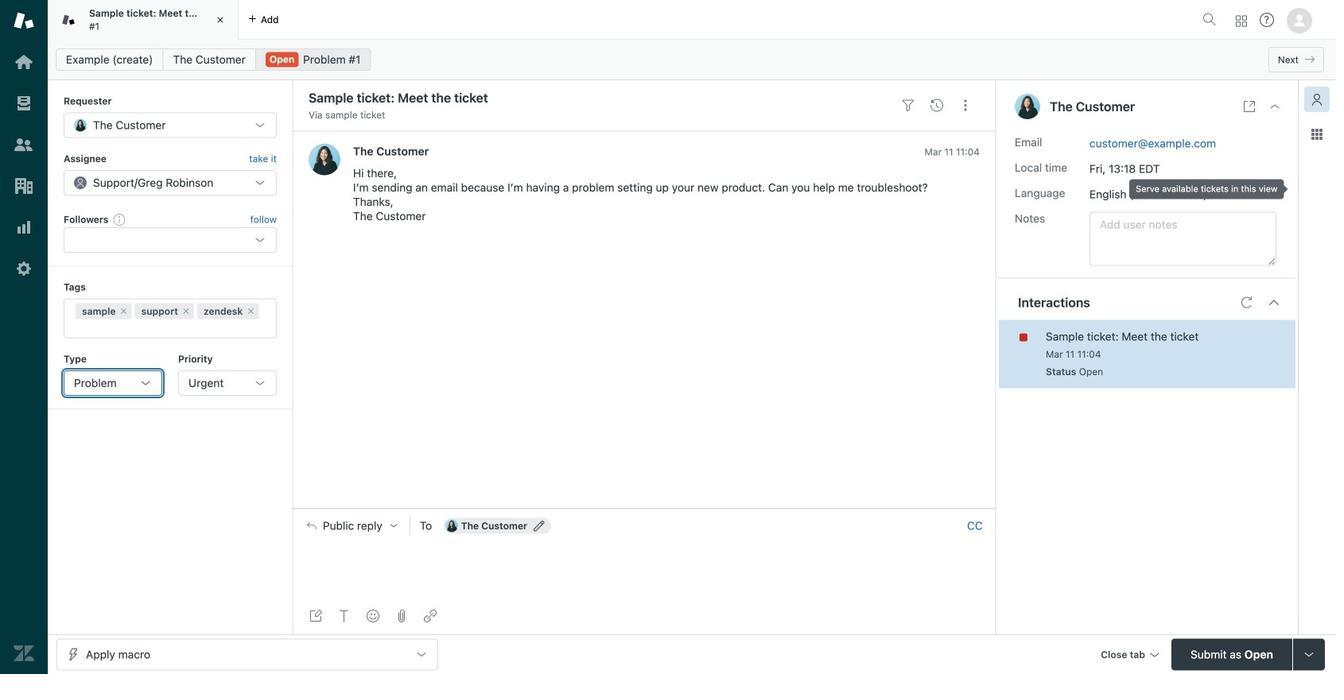 Task type: vqa. For each thing, say whether or not it's contained in the screenshot.
right Remove icon
yes



Task type: locate. For each thing, give the bounding box(es) containing it.
Add user notes text field
[[1090, 212, 1277, 266]]

get started image
[[14, 52, 34, 72]]

Mar 11 11:04 text field
[[925, 146, 980, 157], [1046, 349, 1102, 360]]

Subject field
[[306, 88, 891, 107]]

edit user image
[[534, 521, 545, 532]]

2 horizontal spatial remove image
[[246, 307, 256, 316]]

tab
[[48, 0, 239, 40]]

1 vertical spatial mar 11 11:04 text field
[[1046, 349, 1102, 360]]

zendesk support image
[[14, 10, 34, 31]]

2 remove image from the left
[[181, 307, 191, 316]]

user image
[[1015, 94, 1041, 119]]

main element
[[0, 0, 48, 675]]

add link (cmd k) image
[[424, 610, 437, 623]]

remove image
[[119, 307, 129, 316], [181, 307, 191, 316], [246, 307, 256, 316]]

organizations image
[[14, 176, 34, 197]]

ticket actions image
[[959, 99, 972, 112]]

1 horizontal spatial remove image
[[181, 307, 191, 316]]

customer@example.com image
[[445, 520, 458, 533]]

0 vertical spatial mar 11 11:04 text field
[[925, 146, 980, 157]]

customers image
[[14, 134, 34, 155]]

1 remove image from the left
[[119, 307, 129, 316]]

0 horizontal spatial remove image
[[119, 307, 129, 316]]

3 remove image from the left
[[246, 307, 256, 316]]



Task type: describe. For each thing, give the bounding box(es) containing it.
zendesk image
[[14, 644, 34, 664]]

admin image
[[14, 259, 34, 279]]

insert emojis image
[[367, 610, 380, 623]]

customer context image
[[1311, 93, 1324, 106]]

info on adding followers image
[[113, 213, 126, 226]]

filter image
[[902, 99, 915, 112]]

reporting image
[[14, 217, 34, 238]]

views image
[[14, 93, 34, 114]]

0 horizontal spatial mar 11 11:04 text field
[[925, 146, 980, 157]]

1 horizontal spatial mar 11 11:04 text field
[[1046, 349, 1102, 360]]

format text image
[[338, 610, 351, 623]]

hide composer image
[[638, 503, 651, 515]]

add attachment image
[[395, 610, 408, 623]]

avatar image
[[309, 144, 341, 175]]

view more details image
[[1244, 100, 1256, 113]]

get help image
[[1260, 13, 1275, 27]]

zendesk products image
[[1236, 16, 1248, 27]]

apps image
[[1311, 128, 1324, 141]]

events image
[[931, 99, 944, 112]]

close image
[[1269, 100, 1282, 113]]

draft mode image
[[309, 610, 322, 623]]

close image
[[212, 12, 228, 28]]

secondary element
[[48, 44, 1337, 76]]

tabs tab list
[[48, 0, 1197, 40]]

displays possible ticket submission types image
[[1303, 649, 1316, 662]]



